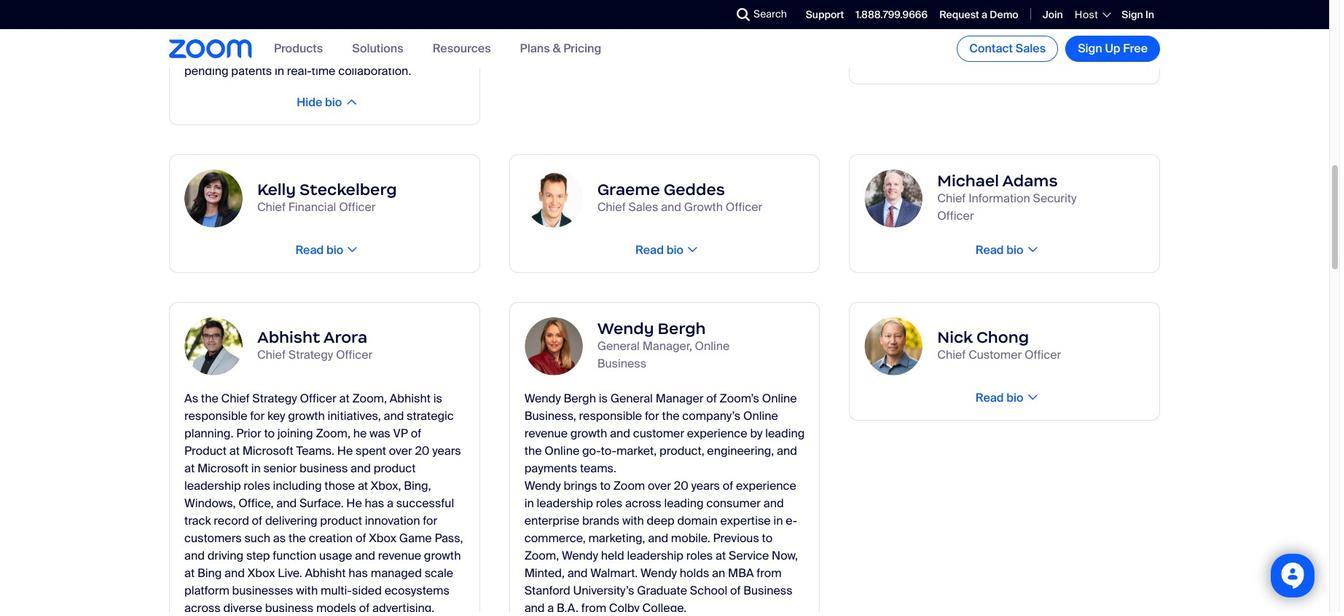Task type: describe. For each thing, give the bounding box(es) containing it.
customer
[[633, 426, 684, 442]]

to inside "as the chief strategy officer at zoom, abhisht is responsible for key growth initiatives, and strategic planning. prior to joining zoom, he was vp of product at microsoft teams. he spent over 20 years at microsoft in senior business and product leadership roles including those at xbox, bing, windows, office, and surface. he has a successful track record of delivering product innovation for customers such as the creation of xbox game pass, and driving step function usage and revenue growth at bing and xbox live. abhisht has managed scale platform businesses with multi-sided ecosystems across diverse business models of"
[[264, 426, 275, 442]]

michael
[[937, 171, 999, 191]]

chief inside "as the chief strategy officer at zoom, abhisht is responsible for key growth initiatives, and strategic planning. prior to joining zoom, he was vp of product at microsoft teams. he spent over 20 years at microsoft in senior business and product leadership roles including those at xbox, bing, windows, office, and surface. he has a successful track record of delivering product innovation for customers such as the creation of xbox game pass, and driving step function usage and revenue growth at bing and xbox live. abhisht has managed scale platform businesses with multi-sided ecosystems across diverse business models of"
[[221, 391, 250, 407]]

hide bio for top hide bio dropdown button
[[977, 54, 1022, 69]]

support
[[806, 8, 844, 21]]

read for steckelberg
[[295, 243, 324, 258]]

held
[[601, 549, 624, 564]]

20 inside eric is a named inventor on 11 issued and 20 pending patents in real-time collaboration.
[[404, 46, 419, 61]]

abhisht arora image
[[184, 318, 243, 376]]

2 vertical spatial roles
[[686, 549, 713, 564]]

contact sales
[[969, 41, 1046, 56]]

online right the zoom's
[[762, 391, 797, 407]]

strategy for arora
[[288, 348, 333, 363]]

including
[[273, 479, 322, 494]]

deep
[[647, 514, 674, 529]]

security
[[1033, 191, 1077, 206]]

customer
[[968, 348, 1022, 363]]

0 vertical spatial xbox
[[369, 531, 396, 546]]

bio for michael adams
[[1006, 243, 1023, 258]]

stanford
[[524, 584, 570, 599]]

businesses
[[232, 584, 293, 599]]

sign for sign up free
[[1078, 41, 1102, 56]]

solutions button
[[352, 41, 403, 56]]

patents
[[231, 63, 272, 79]]

of right creation
[[356, 531, 366, 546]]

successful
[[396, 496, 454, 512]]

a inside "as the chief strategy officer at zoom, abhisht is responsible for key growth initiatives, and strategic planning. prior to joining zoom, he was vp of product at microsoft teams. he spent over 20 years at microsoft in senior business and product leadership roles including those at xbox, bing, windows, office, and surface. he has a successful track record of delivering product innovation for customers such as the creation of xbox game pass, and driving step function usage and revenue growth at bing and xbox live. abhisht has managed scale platform businesses with multi-sided ecosystems across diverse business models of"
[[387, 496, 393, 512]]

mobile.
[[671, 531, 710, 546]]

mba
[[728, 566, 754, 581]]

0 vertical spatial has
[[365, 496, 384, 512]]

go-
[[582, 444, 601, 459]]

0 horizontal spatial zoom,
[[316, 426, 350, 442]]

previous
[[713, 531, 759, 546]]

abhisht inside abhisht arora chief strategy officer
[[257, 328, 320, 348]]

chief for michael adams
[[937, 191, 966, 206]]

surface.
[[299, 496, 344, 512]]

business,
[[524, 409, 576, 424]]

sign for sign in
[[1122, 8, 1143, 21]]

online up by
[[743, 409, 778, 424]]

plans & pricing
[[520, 41, 601, 56]]

game
[[399, 531, 432, 546]]

leadership for brands
[[537, 496, 593, 512]]

expertise
[[720, 514, 771, 529]]

1 horizontal spatial for
[[423, 514, 437, 529]]

revenue inside wendy bergh is general manager of zoom's online business, responsible for the company's online revenue growth and customer experience by leading the online go-to-market, product, engineering, and payments teams. wendy brings to zoom over 20 years of experience in leadership roles across leading consumer and enterprise brands with deep domain expertise in e- commerce, marketing, and mobile. previous to zoom, wendy held leadership roles at service now, minted, and walmart. wendy holds an mba from stanford university's graduate school of business and a b.a. from colby college.
[[524, 426, 568, 442]]

responsible for is
[[579, 409, 642, 424]]

colby
[[609, 601, 640, 613]]

function
[[273, 549, 316, 564]]

models
[[316, 601, 356, 613]]

the up "payments"
[[524, 444, 542, 459]]

2 vertical spatial to
[[762, 531, 773, 546]]

officer inside michael adams chief information security officer
[[937, 208, 974, 224]]

hide for bottommost hide bio dropdown button
[[297, 95, 322, 110]]

commerce,
[[524, 531, 586, 546]]

1 horizontal spatial leading
[[765, 426, 805, 442]]

enterprise
[[524, 514, 579, 529]]

resources button
[[433, 41, 491, 56]]

sign up free
[[1078, 41, 1148, 56]]

read bio for chong
[[975, 391, 1023, 406]]

years inside wendy bergh is general manager of zoom's online business, responsible for the company's online revenue growth and customer experience by leading the online go-to-market, product, engineering, and payments teams. wendy brings to zoom over 20 years of experience in leadership roles across leading consumer and enterprise brands with deep domain expertise in e- commerce, marketing, and mobile. previous to zoom, wendy held leadership roles at service now, minted, and walmart. wendy holds an mba from stanford university's graduate school of business and a b.a. from colby college.
[[691, 479, 720, 494]]

real-
[[287, 63, 312, 79]]

with inside "as the chief strategy officer at zoom, abhisht is responsible for key growth initiatives, and strategic planning. prior to joining zoom, he was vp of product at microsoft teams. he spent over 20 years at microsoft in senior business and product leadership roles including those at xbox, bing, windows, office, and surface. he has a successful track record of delivering product innovation for customers such as the creation of xbox game pass, and driving step function usage and revenue growth at bing and xbox live. abhisht has managed scale platform businesses with multi-sided ecosystems across diverse business models of"
[[296, 584, 318, 599]]

leadership for windows,
[[184, 479, 241, 494]]

read bio button for steckelberg
[[291, 243, 358, 258]]

graeme
[[597, 180, 660, 200]]

in left e-
[[773, 514, 783, 529]]

michael adams image
[[864, 170, 923, 228]]

bergh for wendy bergh is general manager of zoom's online business, responsible for the company's online revenue growth and customer experience by leading the online go-to-market, product, engineering, and payments teams.
[[564, 391, 596, 407]]

senior
[[263, 461, 297, 477]]

managed
[[371, 566, 422, 581]]

an
[[712, 566, 725, 581]]

sales inside graeme geddes chief sales and growth officer
[[628, 200, 658, 215]]

kelly steckelberg chief financial officer
[[257, 180, 397, 215]]

at down 'prior'
[[229, 444, 240, 459]]

office,
[[238, 496, 274, 512]]

growth
[[684, 200, 723, 215]]

usage
[[319, 549, 352, 564]]

and up vp on the bottom left
[[384, 409, 404, 424]]

vp
[[393, 426, 408, 442]]

a inside eric is a named inventor on 11 issued and 20 pending patents in real-time collaboration.
[[219, 46, 226, 61]]

bing
[[197, 566, 222, 581]]

contact sales link
[[957, 36, 1058, 62]]

and up expertise
[[763, 496, 784, 512]]

now,
[[772, 549, 798, 564]]

and inside graeme geddes chief sales and growth officer
[[661, 200, 681, 215]]

plans & pricing link
[[520, 41, 601, 56]]

resources
[[433, 41, 491, 56]]

was
[[369, 426, 390, 442]]

bing,
[[404, 479, 431, 494]]

11
[[331, 46, 340, 61]]

of up company's
[[706, 391, 717, 407]]

read for geddes
[[635, 243, 664, 258]]

the up function
[[289, 531, 306, 546]]

as
[[184, 391, 198, 407]]

general inside wendy bergh is general manager of zoom's online business, responsible for the company's online revenue growth and customer experience by leading the online go-to-market, product, engineering, and payments teams. wendy brings to zoom over 20 years of experience in leadership roles across leading consumer and enterprise brands with deep domain expertise in e- commerce, marketing, and mobile. previous to zoom, wendy held leadership roles at service now, minted, and walmart. wendy holds an mba from stanford university's graduate school of business and a b.a. from colby college.
[[610, 391, 653, 407]]

zoom
[[613, 479, 645, 494]]

at up "initiatives,"
[[339, 391, 350, 407]]

20 inside wendy bergh is general manager of zoom's online business, responsible for the company's online revenue growth and customer experience by leading the online go-to-market, product, engineering, and payments teams. wendy brings to zoom over 20 years of experience in leadership roles across leading consumer and enterprise brands with deep domain expertise in e- commerce, marketing, and mobile. previous to zoom, wendy held leadership roles at service now, minted, and walmart. wendy holds an mba from stanford university's graduate school of business and a b.a. from colby college.
[[674, 479, 688, 494]]

live.
[[278, 566, 302, 581]]

marketing,
[[588, 531, 645, 546]]

years inside "as the chief strategy officer at zoom, abhisht is responsible for key growth initiatives, and strategic planning. prior to joining zoom, he was vp of product at microsoft teams. he spent over 20 years at microsoft in senior business and product leadership roles including those at xbox, bing, windows, office, and surface. he has a successful track record of delivering product innovation for customers such as the creation of xbox game pass, and driving step function usage and revenue growth at bing and xbox live. abhisht has managed scale platform businesses with multi-sided ecosystems across diverse business models of"
[[432, 444, 461, 459]]

2 vertical spatial abhisht
[[305, 566, 346, 581]]

1 vertical spatial experience
[[736, 479, 796, 494]]

to-
[[601, 444, 616, 459]]

bio for graeme geddes
[[666, 243, 683, 258]]

1 horizontal spatial to
[[600, 479, 611, 494]]

business inside wendy bergh general manager, online business
[[597, 356, 646, 372]]

0 horizontal spatial product
[[320, 514, 362, 529]]

roles for including
[[244, 479, 270, 494]]

at left 'bing'
[[184, 566, 195, 581]]

consumer
[[706, 496, 761, 512]]

is inside wendy bergh is general manager of zoom's online business, responsible for the company's online revenue growth and customer experience by leading the online go-to-market, product, engineering, and payments teams. wendy brings to zoom over 20 years of experience in leadership roles across leading consumer and enterprise brands with deep domain expertise in e- commerce, marketing, and mobile. previous to zoom, wendy held leadership roles at service now, minted, and walmart. wendy holds an mba from stanford university's graduate school of business and a b.a. from colby college.
[[599, 391, 608, 407]]

a inside wendy bergh is general manager of zoom's online business, responsible for the company's online revenue growth and customer experience by leading the online go-to-market, product, engineering, and payments teams. wendy brings to zoom over 20 years of experience in leadership roles across leading consumer and enterprise brands with deep domain expertise in e- commerce, marketing, and mobile. previous to zoom, wendy held leadership roles at service now, minted, and walmart. wendy holds an mba from stanford university's graduate school of business and a b.a. from colby college.
[[547, 601, 554, 613]]

joining
[[278, 426, 313, 442]]

product,
[[659, 444, 704, 459]]

request a demo link
[[939, 8, 1018, 21]]

2 vertical spatial growth
[[424, 549, 461, 564]]

general inside wendy bergh general manager, online business
[[597, 339, 640, 354]]

bio for nick chong
[[1006, 391, 1023, 406]]

time
[[312, 63, 335, 79]]

0 vertical spatial microsoft
[[242, 444, 293, 459]]

is inside eric is a named inventor on 11 issued and 20 pending patents in real-time collaboration.
[[208, 46, 217, 61]]

a left "demo"
[[982, 8, 987, 21]]

diverse
[[223, 601, 262, 613]]

and down stanford
[[524, 601, 545, 613]]

host
[[1075, 8, 1098, 21]]

1 vertical spatial has
[[349, 566, 368, 581]]

chief for graeme geddes
[[597, 200, 626, 215]]

in
[[1145, 8, 1154, 21]]

request a demo
[[939, 8, 1018, 21]]

in up enterprise
[[524, 496, 534, 512]]

chong
[[976, 328, 1029, 348]]

and up 'bing'
[[184, 549, 205, 564]]

sign in link
[[1122, 8, 1154, 21]]

engineering,
[[707, 444, 774, 459]]

kelly
[[257, 180, 296, 200]]

and down deep
[[648, 531, 668, 546]]

driving
[[207, 549, 243, 564]]

0 vertical spatial experience
[[687, 426, 747, 442]]

1 horizontal spatial zoom,
[[352, 391, 387, 407]]

zoom, inside wendy bergh is general manager of zoom's online business, responsible for the company's online revenue growth and customer experience by leading the online go-to-market, product, engineering, and payments teams. wendy brings to zoom over 20 years of experience in leadership roles across leading consumer and enterprise brands with deep domain expertise in e- commerce, marketing, and mobile. previous to zoom, wendy held leadership roles at service now, minted, and walmart. wendy holds an mba from stanford university's graduate school of business and a b.a. from colby college.
[[524, 549, 559, 564]]

delivering
[[265, 514, 317, 529]]

hide for top hide bio dropdown button
[[977, 54, 1002, 69]]

officer for steckelberg
[[339, 200, 376, 215]]

online up "payments"
[[545, 444, 579, 459]]

and up to- at the bottom
[[610, 426, 630, 442]]

read bio button for adams
[[971, 243, 1038, 258]]

zoom's
[[720, 391, 759, 407]]

financial
[[288, 200, 336, 215]]

sign in
[[1122, 8, 1154, 21]]

of down sided
[[359, 601, 370, 613]]

arora
[[323, 328, 367, 348]]

growth inside wendy bergh is general manager of zoom's online business, responsible for the company's online revenue growth and customer experience by leading the online go-to-market, product, engineering, and payments teams. wendy brings to zoom over 20 years of experience in leadership roles across leading consumer and enterprise brands with deep domain expertise in e- commerce, marketing, and mobile. previous to zoom, wendy held leadership roles at service now, minted, and walmart. wendy holds an mba from stanford university's graduate school of business and a b.a. from colby college.
[[570, 426, 607, 442]]

read bio button for geddes
[[631, 243, 698, 258]]

market,
[[616, 444, 657, 459]]

1 vertical spatial leading
[[664, 496, 704, 512]]

xbox,
[[371, 479, 401, 494]]

holds
[[680, 566, 709, 581]]

minted,
[[524, 566, 565, 581]]

contact
[[969, 41, 1013, 56]]

domain
[[677, 514, 718, 529]]

1 horizontal spatial product
[[374, 461, 416, 477]]

abhisht arora chief strategy officer
[[257, 328, 373, 363]]

for for general
[[645, 409, 659, 424]]



Task type: locate. For each thing, give the bounding box(es) containing it.
1 horizontal spatial hide
[[977, 54, 1002, 69]]

hide bio button down time
[[292, 95, 357, 110]]

0 horizontal spatial hide bio
[[297, 95, 342, 110]]

and down spent at bottom left
[[351, 461, 371, 477]]

and up delivering
[[276, 496, 297, 512]]

xbox
[[369, 531, 396, 546], [248, 566, 275, 581]]

growth up joining
[[288, 409, 325, 424]]

0 horizontal spatial business
[[597, 356, 646, 372]]

leadership up enterprise
[[537, 496, 593, 512]]

information
[[968, 191, 1030, 206]]

0 horizontal spatial responsible
[[184, 409, 247, 424]]

strategy for the
[[252, 391, 297, 407]]

online right manager,
[[695, 339, 730, 354]]

key
[[267, 409, 285, 424]]

0 horizontal spatial roles
[[244, 479, 270, 494]]

of up consumer
[[723, 479, 733, 494]]

abhisht left arora
[[257, 328, 320, 348]]

general
[[597, 339, 640, 354], [610, 391, 653, 407]]

and down driving
[[224, 566, 245, 581]]

chief for nick chong
[[937, 348, 966, 363]]

customers
[[184, 531, 242, 546]]

bio down time
[[325, 95, 342, 110]]

0 horizontal spatial growth
[[288, 409, 325, 424]]

1 vertical spatial with
[[296, 584, 318, 599]]

0 vertical spatial years
[[432, 444, 461, 459]]

bio down financial
[[326, 243, 343, 258]]

is up to- at the bottom
[[599, 391, 608, 407]]

1 vertical spatial hide bio button
[[292, 95, 357, 110]]

1 vertical spatial business
[[743, 584, 793, 599]]

chief inside michael adams chief information security officer
[[937, 191, 966, 206]]

read bio for geddes
[[635, 243, 683, 258]]

a down stanford
[[547, 601, 554, 613]]

and inside eric is a named inventor on 11 issued and 20 pending patents in real-time collaboration.
[[381, 46, 401, 61]]

0 vertical spatial business
[[300, 461, 348, 477]]

demo
[[990, 8, 1018, 21]]

payments
[[524, 461, 577, 477]]

bergh for wendy bergh
[[658, 319, 706, 339]]

in left real-
[[275, 63, 284, 79]]

sided
[[352, 584, 382, 599]]

for up customer
[[645, 409, 659, 424]]

read down graeme geddes chief sales and growth officer
[[635, 243, 664, 258]]

zoom, up "initiatives,"
[[352, 391, 387, 407]]

0 horizontal spatial with
[[296, 584, 318, 599]]

1 horizontal spatial sales
[[1016, 41, 1046, 56]]

zoom, up teams.
[[316, 426, 350, 442]]

0 horizontal spatial over
[[389, 444, 412, 459]]

1 horizontal spatial across
[[625, 496, 661, 512]]

1 vertical spatial abhisht
[[390, 391, 431, 407]]

1 horizontal spatial hide bio
[[977, 54, 1022, 69]]

the down manager
[[662, 409, 679, 424]]

bio down "demo"
[[1005, 54, 1022, 69]]

responsible for chief
[[184, 409, 247, 424]]

sign left up
[[1078, 41, 1102, 56]]

read bio down customer
[[975, 391, 1023, 406]]

the
[[201, 391, 218, 407], [662, 409, 679, 424], [524, 444, 542, 459], [289, 531, 306, 546]]

1 vertical spatial hide
[[297, 95, 322, 110]]

planning.
[[184, 426, 233, 442]]

chief left financial
[[257, 200, 286, 215]]

from down now,
[[757, 566, 782, 581]]

strategy inside "as the chief strategy officer at zoom, abhisht is responsible for key growth initiatives, and strategic planning. prior to joining zoom, he was vp of product at microsoft teams. he spent over 20 years at microsoft in senior business and product leadership roles including those at xbox, bing, windows, office, and surface. he has a successful track record of delivering product innovation for customers such as the creation of xbox game pass, and driving step function usage and revenue growth at bing and xbox live. abhisht has managed scale platform businesses with multi-sided ecosystems across diverse business models of"
[[252, 391, 297, 407]]

leadership
[[184, 479, 241, 494], [537, 496, 593, 512], [627, 549, 683, 564]]

0 vertical spatial with
[[622, 514, 644, 529]]

1 vertical spatial he
[[346, 496, 362, 512]]

read bio down "information"
[[975, 243, 1023, 258]]

growth up go-
[[570, 426, 607, 442]]

of right vp on the bottom left
[[411, 426, 421, 442]]

read down financial
[[295, 243, 324, 258]]

bergh
[[658, 319, 706, 339], [564, 391, 596, 407]]

revenue down business,
[[524, 426, 568, 442]]

chief left "information"
[[937, 191, 966, 206]]

leadership inside "as the chief strategy officer at zoom, abhisht is responsible for key growth initiatives, and strategic planning. prior to joining zoom, he was vp of product at microsoft teams. he spent over 20 years at microsoft in senior business and product leadership roles including those at xbox, bing, windows, office, and surface. he has a successful track record of delivering product innovation for customers such as the creation of xbox game pass, and driving step function usage and revenue growth at bing and xbox live. abhisht has managed scale platform businesses with multi-sided ecosystems across diverse business models of"
[[184, 479, 241, 494]]

search image
[[737, 8, 750, 21]]

leading
[[765, 426, 805, 442], [664, 496, 704, 512]]

read bio for steckelberg
[[295, 243, 343, 258]]

0 horizontal spatial xbox
[[248, 566, 275, 581]]

1 vertical spatial product
[[320, 514, 362, 529]]

officer inside the nick chong chief customer officer
[[1024, 348, 1061, 363]]

2 horizontal spatial is
[[599, 391, 608, 407]]

read bio button down "information"
[[971, 243, 1038, 258]]

wendy
[[597, 319, 654, 339], [524, 391, 561, 407], [524, 479, 561, 494], [562, 549, 598, 564], [641, 566, 677, 581]]

ecosystems
[[384, 584, 449, 599]]

1 vertical spatial over
[[648, 479, 671, 494]]

pricing
[[563, 41, 601, 56]]

0 horizontal spatial leadership
[[184, 479, 241, 494]]

wendy inside wendy bergh general manager, online business
[[597, 319, 654, 339]]

across inside "as the chief strategy officer at zoom, abhisht is responsible for key growth initiatives, and strategic planning. prior to joining zoom, he was vp of product at microsoft teams. he spent over 20 years at microsoft in senior business and product leadership roles including those at xbox, bing, windows, office, and surface. he has a successful track record of delivering product innovation for customers such as the creation of xbox game pass, and driving step function usage and revenue growth at bing and xbox live. abhisht has managed scale platform businesses with multi-sided ecosystems across diverse business models of"
[[184, 601, 221, 613]]

across inside wendy bergh is general manager of zoom's online business, responsible for the company's online revenue growth and customer experience by leading the online go-to-market, product, engineering, and payments teams. wendy brings to zoom over 20 years of experience in leadership roles across leading consumer and enterprise brands with deep domain expertise in e- commerce, marketing, and mobile. previous to zoom, wendy held leadership roles at service now, minted, and walmart. wendy holds an mba from stanford university's graduate school of business and a b.a. from colby college.
[[625, 496, 661, 512]]

0 vertical spatial roles
[[244, 479, 270, 494]]

nick chong image
[[864, 318, 923, 376]]

wendy bergh image
[[524, 318, 583, 376]]

hide down request a demo
[[977, 54, 1002, 69]]

1 vertical spatial strategy
[[252, 391, 297, 407]]

and up collaboration.
[[381, 46, 401, 61]]

1 vertical spatial microsoft
[[197, 461, 248, 477]]

0 vertical spatial hide bio button
[[972, 54, 1037, 69]]

online inside wendy bergh general manager, online business
[[695, 339, 730, 354]]

platform
[[184, 584, 229, 599]]

experience down company's
[[687, 426, 747, 442]]

business inside wendy bergh is general manager of zoom's online business, responsible for the company's online revenue growth and customer experience by leading the online go-to-market, product, engineering, and payments teams. wendy brings to zoom over 20 years of experience in leadership roles across leading consumer and enterprise brands with deep domain expertise in e- commerce, marketing, and mobile. previous to zoom, wendy held leadership roles at service now, minted, and walmart. wendy holds an mba from stanford university's graduate school of business and a b.a. from colby college.
[[743, 584, 793, 599]]

creation
[[309, 531, 353, 546]]

those
[[325, 479, 355, 494]]

business down teams.
[[300, 461, 348, 477]]

roles up 'office,' on the bottom left
[[244, 479, 270, 494]]

at up an
[[716, 549, 726, 564]]

and up university's
[[567, 566, 588, 581]]

across
[[625, 496, 661, 512], [184, 601, 221, 613]]

officer inside graeme geddes chief sales and growth officer
[[726, 200, 762, 215]]

officer inside "as the chief strategy officer at zoom, abhisht is responsible for key growth initiatives, and strategic planning. prior to joining zoom, he was vp of product at microsoft teams. he spent over 20 years at microsoft in senior business and product leadership roles including those at xbox, bing, windows, office, and surface. he has a successful track record of delivering product innovation for customers such as the creation of xbox game pass, and driving step function usage and revenue growth at bing and xbox live. abhisht has managed scale platform businesses with multi-sided ecosystems across diverse business models of"
[[300, 391, 337, 407]]

brings
[[564, 479, 597, 494]]

sales
[[1016, 41, 1046, 56], [628, 200, 658, 215]]

hide bio for bottommost hide bio dropdown button
[[297, 95, 342, 110]]

business down manager,
[[597, 356, 646, 372]]

0 horizontal spatial across
[[184, 601, 221, 613]]

for inside wendy bergh is general manager of zoom's online business, responsible for the company's online revenue growth and customer experience by leading the online go-to-market, product, engineering, and payments teams. wendy brings to zoom over 20 years of experience in leadership roles across leading consumer and enterprise brands with deep domain expertise in e- commerce, marketing, and mobile. previous to zoom, wendy held leadership roles at service now, minted, and walmart. wendy holds an mba from stanford university's graduate school of business and a b.a. from colby college.
[[645, 409, 659, 424]]

officer for arora
[[336, 348, 373, 363]]

1.888.799.9666
[[856, 8, 928, 21]]

leading right by
[[765, 426, 805, 442]]

1 vertical spatial years
[[691, 479, 720, 494]]

product up creation
[[320, 514, 362, 529]]

bio down michael adams chief information security officer
[[1006, 243, 1023, 258]]

over inside wendy bergh is general manager of zoom's online business, responsible for the company's online revenue growth and customer experience by leading the online go-to-market, product, engineering, and payments teams. wendy brings to zoom over 20 years of experience in leadership roles across leading consumer and enterprise brands with deep domain expertise in e- commerce, marketing, and mobile. previous to zoom, wendy held leadership roles at service now, minted, and walmart. wendy holds an mba from stanford university's graduate school of business and a b.a. from colby college.
[[648, 479, 671, 494]]

walmart.
[[590, 566, 638, 581]]

1 vertical spatial roles
[[596, 496, 622, 512]]

1 vertical spatial 20
[[415, 444, 429, 459]]

and right usage
[[355, 549, 375, 564]]

20
[[404, 46, 419, 61], [415, 444, 429, 459], [674, 479, 688, 494]]

20 inside "as the chief strategy officer at zoom, abhisht is responsible for key growth initiatives, and strategic planning. prior to joining zoom, he was vp of product at microsoft teams. he spent over 20 years at microsoft in senior business and product leadership roles including those at xbox, bing, windows, office, and surface. he has a successful track record of delivering product innovation for customers such as the creation of xbox game pass, and driving step function usage and revenue growth at bing and xbox live. abhisht has managed scale platform businesses with multi-sided ecosystems across diverse business models of"
[[415, 444, 429, 459]]

to down key
[[264, 426, 275, 442]]

across down zoom
[[625, 496, 661, 512]]

2 vertical spatial leadership
[[627, 549, 683, 564]]

at left the xbox,
[[358, 479, 368, 494]]

leading up domain
[[664, 496, 704, 512]]

business
[[597, 356, 646, 372], [743, 584, 793, 599]]

across down platform
[[184, 601, 221, 613]]

0 vertical spatial leading
[[765, 426, 805, 442]]

is up strategic
[[433, 391, 442, 407]]

responsible
[[184, 409, 247, 424], [579, 409, 642, 424]]

read bio for adams
[[975, 243, 1023, 258]]

pending
[[184, 63, 228, 79]]

xbox down the innovation
[[369, 531, 396, 546]]

0 horizontal spatial hide bio button
[[292, 95, 357, 110]]

0 horizontal spatial is
[[208, 46, 217, 61]]

company's
[[682, 409, 740, 424]]

xbox up businesses
[[248, 566, 275, 581]]

bio down graeme geddes chief sales and growth officer
[[666, 243, 683, 258]]

0 horizontal spatial leading
[[664, 496, 704, 512]]

experience up consumer
[[736, 479, 796, 494]]

1 vertical spatial business
[[265, 601, 313, 613]]

as the chief strategy officer at zoom, abhisht is responsible for key growth initiatives, and strategic planning. prior to joining zoom, he was vp of product at microsoft teams. he spent over 20 years at microsoft in senior business and product leadership roles including those at xbox, bing, windows, office, and surface. he has a successful track record of delivering product innovation for customers such as the creation of xbox game pass, and driving step function usage and revenue growth at bing and xbox live. abhisht has managed scale platform businesses with multi-sided ecosystems across diverse business models of 
[[184, 391, 463, 613]]

officer for the
[[300, 391, 337, 407]]

20 right solutions popup button
[[404, 46, 419, 61]]

officer inside abhisht arora chief strategy officer
[[336, 348, 373, 363]]

officer inside kelly steckelberg chief financial officer
[[339, 200, 376, 215]]

manager
[[656, 391, 704, 407]]

he
[[353, 426, 367, 442]]

2 horizontal spatial leadership
[[627, 549, 683, 564]]

zoom logo image
[[169, 40, 252, 58]]

graduate
[[637, 584, 687, 599]]

2 vertical spatial zoom,
[[524, 549, 559, 564]]

years down strategic
[[432, 444, 461, 459]]

1 vertical spatial growth
[[570, 426, 607, 442]]

chief up 'prior'
[[221, 391, 250, 407]]

host button
[[1075, 8, 1110, 21]]

roles inside "as the chief strategy officer at zoom, abhisht is responsible for key growth initiatives, and strategic planning. prior to joining zoom, he was vp of product at microsoft teams. he spent over 20 years at microsoft in senior business and product leadership roles including those at xbox, bing, windows, office, and surface. he has a successful track record of delivering product innovation for customers such as the creation of xbox game pass, and driving step function usage and revenue growth at bing and xbox live. abhisht has managed scale platform businesses with multi-sided ecosystems across diverse business models of"
[[244, 479, 270, 494]]

1 vertical spatial across
[[184, 601, 221, 613]]

in left senior
[[251, 461, 261, 477]]

0 vertical spatial revenue
[[524, 426, 568, 442]]

at down product on the bottom of page
[[184, 461, 195, 477]]

of
[[706, 391, 717, 407], [411, 426, 421, 442], [723, 479, 733, 494], [252, 514, 262, 529], [356, 531, 366, 546], [730, 584, 741, 599], [359, 601, 370, 613]]

officer
[[339, 200, 376, 215], [726, 200, 762, 215], [937, 208, 974, 224], [336, 348, 373, 363], [1024, 348, 1061, 363], [300, 391, 337, 407]]

to up now,
[[762, 531, 773, 546]]

and
[[381, 46, 401, 61], [661, 200, 681, 215], [384, 409, 404, 424], [610, 426, 630, 442], [777, 444, 797, 459], [351, 461, 371, 477], [276, 496, 297, 512], [763, 496, 784, 512], [648, 531, 668, 546], [184, 549, 205, 564], [355, 549, 375, 564], [224, 566, 245, 581], [567, 566, 588, 581], [524, 601, 545, 613]]

0 vertical spatial leadership
[[184, 479, 241, 494]]

innovation
[[365, 514, 420, 529]]

hide down real-
[[297, 95, 322, 110]]

1 vertical spatial to
[[600, 479, 611, 494]]

0 horizontal spatial for
[[250, 409, 265, 424]]

general left manager,
[[597, 339, 640, 354]]

bergh up business,
[[564, 391, 596, 407]]

responsible inside "as the chief strategy officer at zoom, abhisht is responsible for key growth initiatives, and strategic planning. prior to joining zoom, he was vp of product at microsoft teams. he spent over 20 years at microsoft in senior business and product leadership roles including those at xbox, bing, windows, office, and surface. he has a successful track record of delivering product innovation for customers such as the creation of xbox game pass, and driving step function usage and revenue growth at bing and xbox live. abhisht has managed scale platform businesses with multi-sided ecosystems across diverse business models of"
[[184, 409, 247, 424]]

hide bio down "demo"
[[977, 54, 1022, 69]]

1 horizontal spatial over
[[648, 479, 671, 494]]

for down the successful
[[423, 514, 437, 529]]

products button
[[274, 41, 323, 56]]

bio for kelly steckelberg
[[326, 243, 343, 258]]

teams.
[[580, 461, 616, 477]]

revenue
[[524, 426, 568, 442], [378, 549, 421, 564]]

up
[[1105, 41, 1120, 56]]

1 horizontal spatial bergh
[[658, 319, 706, 339]]

1 vertical spatial sign
[[1078, 41, 1102, 56]]

responsible up planning.
[[184, 409, 247, 424]]

0 vertical spatial he
[[337, 444, 353, 459]]

read for adams
[[975, 243, 1004, 258]]

he down those
[[346, 496, 362, 512]]

by
[[750, 426, 762, 442]]

and right engineering,
[[777, 444, 797, 459]]

he left spent at bottom left
[[337, 444, 353, 459]]

1 vertical spatial bergh
[[564, 391, 596, 407]]

20 up bing,
[[415, 444, 429, 459]]

0 vertical spatial sales
[[1016, 41, 1046, 56]]

revenue inside "as the chief strategy officer at zoom, abhisht is responsible for key growth initiatives, and strategic planning. prior to joining zoom, he was vp of product at microsoft teams. he spent over 20 years at microsoft in senior business and product leadership roles including those at xbox, bing, windows, office, and surface. he has a successful track record of delivering product innovation for customers such as the creation of xbox game pass, and driving step function usage and revenue growth at bing and xbox live. abhisht has managed scale platform businesses with multi-sided ecosystems across diverse business models of"
[[378, 549, 421, 564]]

chief inside abhisht arora chief strategy officer
[[257, 348, 286, 363]]

graeme geddes image
[[524, 170, 583, 228]]

solutions
[[352, 41, 403, 56]]

0 vertical spatial zoom,
[[352, 391, 387, 407]]

0 vertical spatial hide
[[977, 54, 1002, 69]]

business down mba
[[743, 584, 793, 599]]

0 vertical spatial growth
[[288, 409, 325, 424]]

prior
[[236, 426, 261, 442]]

multi-
[[321, 584, 352, 599]]

2 horizontal spatial growth
[[570, 426, 607, 442]]

strategy inside abhisht arora chief strategy officer
[[288, 348, 333, 363]]

1 horizontal spatial hide bio button
[[972, 54, 1037, 69]]

1 vertical spatial leadership
[[537, 496, 593, 512]]

1 vertical spatial xbox
[[248, 566, 275, 581]]

1 responsible from the left
[[184, 409, 247, 424]]

1 horizontal spatial from
[[757, 566, 782, 581]]

at inside wendy bergh is general manager of zoom's online business, responsible for the company's online revenue growth and customer experience by leading the online go-to-market, product, engineering, and payments teams. wendy brings to zoom over 20 years of experience in leadership roles across leading consumer and enterprise brands with deep domain expertise in e- commerce, marketing, and mobile. previous to zoom, wendy held leadership roles at service now, minted, and walmart. wendy holds an mba from stanford university's graduate school of business and a b.a. from colby college.
[[716, 549, 726, 564]]

plans
[[520, 41, 550, 56]]

0 horizontal spatial hide
[[297, 95, 322, 110]]

has
[[365, 496, 384, 512], [349, 566, 368, 581]]

of down mba
[[730, 584, 741, 599]]

over right zoom
[[648, 479, 671, 494]]

roles for across
[[596, 496, 622, 512]]

1 horizontal spatial roles
[[596, 496, 622, 512]]

bergh inside wendy bergh general manager, online business
[[658, 319, 706, 339]]

&
[[553, 41, 561, 56]]

0 vertical spatial abhisht
[[257, 328, 320, 348]]

chief for kelly steckelberg
[[257, 200, 286, 215]]

spent
[[356, 444, 386, 459]]

2 horizontal spatial for
[[645, 409, 659, 424]]

roles up brands
[[596, 496, 622, 512]]

step
[[246, 549, 270, 564]]

0 vertical spatial across
[[625, 496, 661, 512]]

chief for abhisht arora
[[257, 348, 286, 363]]

read for chong
[[975, 391, 1004, 406]]

None search field
[[684, 3, 740, 26]]

1 horizontal spatial years
[[691, 479, 720, 494]]

search image
[[737, 8, 750, 21]]

0 vertical spatial general
[[597, 339, 640, 354]]

read bio down financial
[[295, 243, 343, 258]]

sign up free link
[[1065, 36, 1160, 62]]

sign left in
[[1122, 8, 1143, 21]]

0 vertical spatial sign
[[1122, 8, 1143, 21]]

read bio button
[[291, 243, 358, 258], [631, 243, 698, 258], [971, 243, 1038, 258], [971, 391, 1038, 406]]

over
[[389, 444, 412, 459], [648, 479, 671, 494]]

1 horizontal spatial revenue
[[524, 426, 568, 442]]

he
[[337, 444, 353, 459], [346, 496, 362, 512]]

1 vertical spatial hide bio
[[297, 95, 342, 110]]

general up customer
[[610, 391, 653, 407]]

join link
[[1042, 8, 1063, 21]]

the right "as" at the bottom left
[[201, 391, 218, 407]]

scale
[[425, 566, 453, 581]]

kelly steckelberg image
[[184, 170, 243, 228]]

1 horizontal spatial business
[[743, 584, 793, 599]]

read bio down graeme geddes chief sales and growth officer
[[635, 243, 683, 258]]

1 horizontal spatial xbox
[[369, 531, 396, 546]]

strategy
[[288, 348, 333, 363], [252, 391, 297, 407]]

bio
[[1005, 54, 1022, 69], [325, 95, 342, 110], [326, 243, 343, 258], [666, 243, 683, 258], [1006, 243, 1023, 258], [1006, 391, 1023, 406]]

1 vertical spatial sales
[[628, 200, 658, 215]]

support link
[[806, 8, 844, 21]]

0 vertical spatial to
[[264, 426, 275, 442]]

1 vertical spatial zoom,
[[316, 426, 350, 442]]

nick chong chief customer officer
[[937, 328, 1061, 363]]

1 horizontal spatial leadership
[[537, 496, 593, 512]]

chief inside the nick chong chief customer officer
[[937, 348, 966, 363]]

0 vertical spatial from
[[757, 566, 782, 581]]

leadership down deep
[[627, 549, 683, 564]]

hide bio button down "demo"
[[972, 54, 1037, 69]]

bergh inside wendy bergh is general manager of zoom's online business, responsible for the company's online revenue growth and customer experience by leading the online go-to-market, product, engineering, and payments teams. wendy brings to zoom over 20 years of experience in leadership roles across leading consumer and enterprise brands with deep domain expertise in e- commerce, marketing, and mobile. previous to zoom, wendy held leadership roles at service now, minted, and walmart. wendy holds an mba from stanford university's graduate school of business and a b.a. from colby college.
[[564, 391, 596, 407]]

is inside "as the chief strategy officer at zoom, abhisht is responsible for key growth initiatives, and strategic planning. prior to joining zoom, he was vp of product at microsoft teams. he spent over 20 years at microsoft in senior business and product leadership roles including those at xbox, bing, windows, office, and surface. he has a successful track record of delivering product innovation for customers such as the creation of xbox game pass, and driving step function usage and revenue growth at bing and xbox live. abhisht has managed scale platform businesses with multi-sided ecosystems across diverse business models of"
[[433, 391, 442, 407]]

a up the pending
[[219, 46, 226, 61]]

roles up the holds
[[686, 549, 713, 564]]

responsible inside wendy bergh is general manager of zoom's online business, responsible for the company's online revenue growth and customer experience by leading the online go-to-market, product, engineering, and payments teams. wendy brings to zoom over 20 years of experience in leadership roles across leading consumer and enterprise brands with deep domain expertise in e- commerce, marketing, and mobile. previous to zoom, wendy held leadership roles at service now, minted, and walmart. wendy holds an mba from stanford university's graduate school of business and a b.a. from colby college.
[[579, 409, 642, 424]]

products
[[274, 41, 323, 56]]

of up 'such'
[[252, 514, 262, 529]]

in inside "as the chief strategy officer at zoom, abhisht is responsible for key growth initiatives, and strategic planning. prior to joining zoom, he was vp of product at microsoft teams. he spent over 20 years at microsoft in senior business and product leadership roles including those at xbox, bing, windows, office, and surface. he has a successful track record of delivering product innovation for customers such as the creation of xbox game pass, and driving step function usage and revenue growth at bing and xbox live. abhisht has managed scale platform businesses with multi-sided ecosystems across diverse business models of"
[[251, 461, 261, 477]]

1 horizontal spatial sign
[[1122, 8, 1143, 21]]

with inside wendy bergh is general manager of zoom's online business, responsible for the company's online revenue growth and customer experience by leading the online go-to-market, product, engineering, and payments teams. wendy brings to zoom over 20 years of experience in leadership roles across leading consumer and enterprise brands with deep domain expertise in e- commerce, marketing, and mobile. previous to zoom, wendy held leadership roles at service now, minted, and walmart. wendy holds an mba from stanford university's graduate school of business and a b.a. from colby college.
[[622, 514, 644, 529]]

chief inside kelly steckelberg chief financial officer
[[257, 200, 286, 215]]

responsible up to- at the bottom
[[579, 409, 642, 424]]

read bio button for chong
[[971, 391, 1038, 406]]

strategic
[[407, 409, 454, 424]]

with
[[622, 514, 644, 529], [296, 584, 318, 599]]

0 horizontal spatial bergh
[[564, 391, 596, 407]]

e-
[[786, 514, 797, 529]]

abhisht down usage
[[305, 566, 346, 581]]

inventor
[[269, 46, 312, 61]]

manager,
[[642, 339, 692, 354]]

abhisht
[[257, 328, 320, 348], [390, 391, 431, 407], [305, 566, 346, 581]]

microsoft up senior
[[242, 444, 293, 459]]

college.
[[642, 601, 687, 613]]

steckelberg
[[300, 180, 397, 200]]

0 vertical spatial product
[[374, 461, 416, 477]]

1 horizontal spatial responsible
[[579, 409, 642, 424]]

0 horizontal spatial from
[[581, 601, 606, 613]]

1 horizontal spatial growth
[[424, 549, 461, 564]]

for for strategy
[[250, 409, 265, 424]]

such
[[244, 531, 270, 546]]

zoom, up "minted,"
[[524, 549, 559, 564]]

1 horizontal spatial is
[[433, 391, 442, 407]]

2 responsible from the left
[[579, 409, 642, 424]]

b.a.
[[557, 601, 579, 613]]

chief inside graeme geddes chief sales and growth officer
[[597, 200, 626, 215]]

over inside "as the chief strategy officer at zoom, abhisht is responsible for key growth initiatives, and strategic planning. prior to joining zoom, he was vp of product at microsoft teams. he spent over 20 years at microsoft in senior business and product leadership roles including those at xbox, bing, windows, office, and surface. he has a successful track record of delivering product innovation for customers such as the creation of xbox game pass, and driving step function usage and revenue growth at bing and xbox live. abhisht has managed scale platform businesses with multi-sided ecosystems across diverse business models of"
[[389, 444, 412, 459]]

in inside eric is a named inventor on 11 issued and 20 pending patents in real-time collaboration.
[[275, 63, 284, 79]]

officer for chong
[[1024, 348, 1061, 363]]

to down teams.
[[600, 479, 611, 494]]

0 horizontal spatial sales
[[628, 200, 658, 215]]

from
[[757, 566, 782, 581], [581, 601, 606, 613]]



Task type: vqa. For each thing, say whether or not it's contained in the screenshot.
topmost 'Demo'
no



